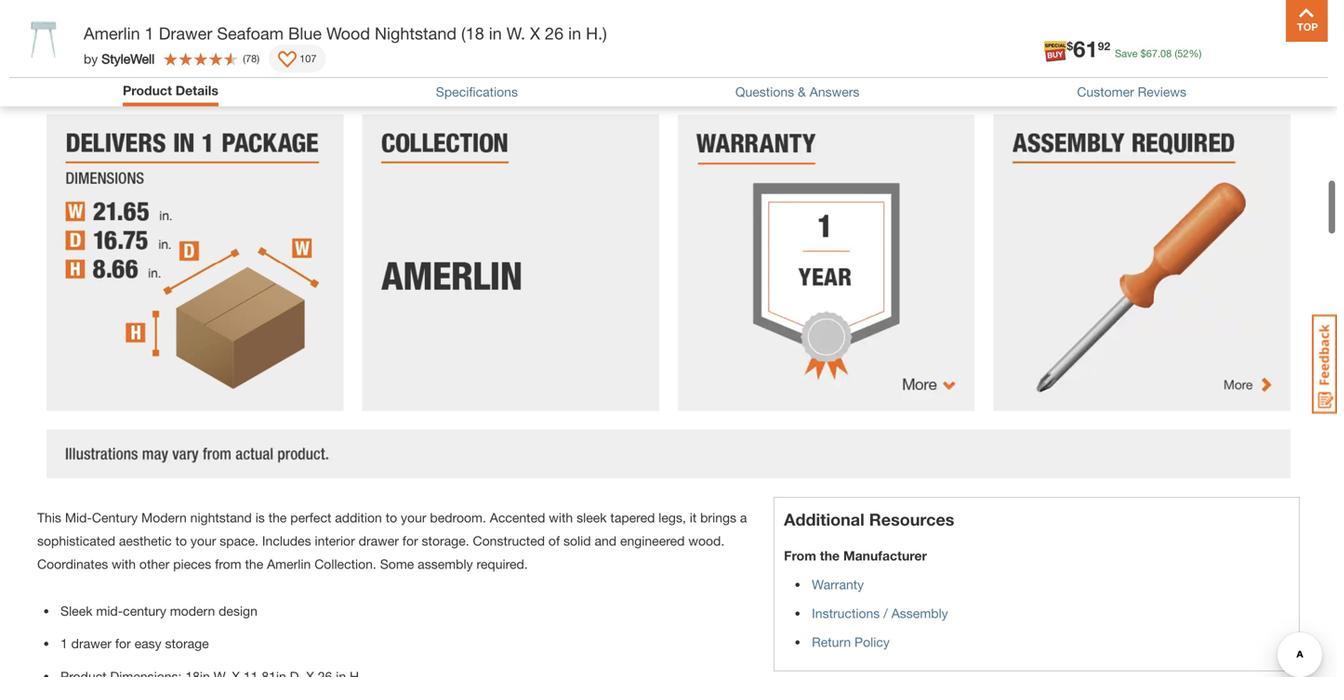 Task type: locate. For each thing, give the bounding box(es) containing it.
78
[[246, 53, 257, 65]]

0 vertical spatial amerlin
[[84, 23, 140, 43]]

( right 08
[[1175, 47, 1178, 60]]

mid-
[[96, 604, 123, 619]]

1 horizontal spatial amerlin
[[267, 557, 311, 573]]

$
[[1067, 40, 1073, 53], [1141, 47, 1146, 60]]

1 vertical spatial to
[[175, 534, 187, 549]]

display image
[[278, 51, 297, 70]]

0 horizontal spatial (
[[243, 53, 246, 65]]

to up pieces
[[175, 534, 187, 549]]

pieces
[[173, 557, 211, 573]]

for
[[402, 534, 418, 549], [115, 637, 131, 652]]

customer reviews button
[[1077, 84, 1187, 100], [1077, 84, 1187, 100]]

0 horizontal spatial your
[[191, 534, 216, 549]]

nightstand
[[375, 23, 457, 43]]

drawer
[[359, 534, 399, 549], [71, 637, 112, 652]]

1 horizontal spatial with
[[549, 510, 573, 526]]

( left )
[[243, 53, 246, 65]]

answers
[[810, 84, 860, 100]]

specifications button
[[436, 84, 518, 100], [436, 84, 518, 100]]

with up of
[[549, 510, 573, 526]]

0 horizontal spatial the
[[245, 557, 263, 573]]

1 horizontal spatial drawer
[[359, 534, 399, 549]]

stylewell
[[102, 51, 155, 66]]

bedroom.
[[430, 510, 486, 526]]

customer reviews
[[1077, 84, 1187, 100]]

0 horizontal spatial drawer
[[71, 637, 112, 652]]

1 horizontal spatial your
[[401, 510, 426, 526]]

century
[[92, 510, 138, 526]]

for inside 'this mid-century modern nightstand is the perfect addition to your bedroom. accented with sleek tapered legs, it brings a sophisticated aesthetic to your space. includes interior drawer for storage. constructed of solid and engineered wood. coordinates with other pieces from the amerlin collection. some assembly required.'
[[402, 534, 418, 549]]

the right from
[[820, 548, 840, 564]]

$ left 92
[[1067, 40, 1073, 53]]

accented
[[490, 510, 545, 526]]

drawer
[[159, 23, 212, 43]]

by
[[84, 51, 98, 66]]

product image image
[[14, 9, 74, 70]]

return policy link
[[812, 635, 890, 650]]

aesthetic
[[119, 534, 172, 549]]

1 vertical spatial amerlin
[[267, 557, 311, 573]]

26
[[545, 23, 564, 43]]

0 horizontal spatial amerlin
[[84, 23, 140, 43]]

92
[[1098, 40, 1111, 53]]

wood.
[[688, 534, 725, 549]]

with left "other"
[[112, 557, 136, 573]]

61
[[1073, 35, 1098, 62]]

1 vertical spatial drawer
[[71, 637, 112, 652]]

reviews
[[1138, 84, 1187, 100]]

questions & answers button
[[735, 84, 860, 100], [735, 84, 860, 100]]

67
[[1146, 47, 1158, 60]]

drawer down 'sleek'
[[71, 637, 112, 652]]

seafoam
[[217, 23, 284, 43]]

1 horizontal spatial for
[[402, 534, 418, 549]]

(18
[[461, 23, 484, 43]]

wood
[[326, 23, 370, 43]]

to right "addition"
[[386, 510, 397, 526]]

amerlin
[[84, 23, 140, 43], [267, 557, 311, 573]]

is
[[255, 510, 265, 526]]

)
[[257, 53, 260, 65]]

design
[[219, 604, 257, 619]]

warranty
[[812, 577, 864, 593]]

engineered
[[620, 534, 685, 549]]

easy
[[134, 637, 161, 652]]

0 vertical spatial with
[[549, 510, 573, 526]]

constructed
[[473, 534, 545, 549]]

from
[[215, 557, 241, 573]]

0 horizontal spatial $
[[1067, 40, 1073, 53]]

your
[[401, 510, 426, 526], [191, 534, 216, 549]]

the right "from"
[[245, 557, 263, 573]]

0 horizontal spatial in
[[489, 23, 502, 43]]

(
[[1175, 47, 1178, 60], [243, 53, 246, 65]]

product details button
[[123, 83, 218, 102], [123, 83, 218, 98]]

the right is
[[268, 510, 287, 526]]

to
[[386, 510, 397, 526], [175, 534, 187, 549]]

$ 61 92
[[1067, 35, 1111, 62]]

sophisticated
[[37, 534, 115, 549]]

this
[[37, 510, 61, 526]]

assembly required image
[[994, 114, 1291, 412]]

w.
[[507, 23, 525, 43]]

1 vertical spatial your
[[191, 534, 216, 549]]

perfect
[[290, 510, 331, 526]]

sleek
[[577, 510, 607, 526]]

drawer inside 'this mid-century modern nightstand is the perfect addition to your bedroom. accented with sleek tapered legs, it brings a sophisticated aesthetic to your space. includes interior drawer for storage. constructed of solid and engineered wood. coordinates with other pieces from the amerlin collection. some assembly required.'
[[359, 534, 399, 549]]

blue
[[288, 23, 322, 43]]

h.)
[[586, 23, 607, 43]]

1 horizontal spatial to
[[386, 510, 397, 526]]

instructions / assembly
[[812, 606, 948, 621]]

feedback link image
[[1312, 314, 1337, 415]]

0 vertical spatial for
[[402, 534, 418, 549]]

drawer up some
[[359, 534, 399, 549]]

by stylewell
[[84, 51, 155, 66]]

0 vertical spatial your
[[401, 510, 426, 526]]

1 vertical spatial for
[[115, 637, 131, 652]]

amerlin inside 'this mid-century modern nightstand is the perfect addition to your bedroom. accented with sleek tapered legs, it brings a sophisticated aesthetic to your space. includes interior drawer for storage. constructed of solid and engineered wood. coordinates with other pieces from the amerlin collection. some assembly required.'
[[267, 557, 311, 573]]

with
[[549, 510, 573, 526], [112, 557, 136, 573]]

in right 26
[[568, 23, 581, 43]]

$ left .
[[1141, 47, 1146, 60]]

amerlin down includes
[[267, 557, 311, 573]]

1 up stylewell
[[145, 23, 154, 43]]

08
[[1161, 47, 1172, 60]]

1 year warranty image
[[678, 114, 975, 412]]

amerlin up by stylewell
[[84, 23, 140, 43]]

this mid-century modern nightstand is the perfect addition to your bedroom. accented with sleek tapered legs, it brings a sophisticated aesthetic to your space. includes interior drawer for storage. constructed of solid and engineered wood. coordinates with other pieces from the amerlin collection. some assembly required.
[[37, 510, 747, 573]]

modern
[[170, 604, 215, 619]]

your up storage.
[[401, 510, 426, 526]]

0 vertical spatial drawer
[[359, 534, 399, 549]]

1 horizontal spatial 1
[[145, 23, 154, 43]]

0 horizontal spatial to
[[175, 534, 187, 549]]

tapered
[[610, 510, 655, 526]]

brings
[[700, 510, 737, 526]]

1 horizontal spatial in
[[568, 23, 581, 43]]

1 vertical spatial 1
[[60, 637, 68, 652]]

for up some
[[402, 534, 418, 549]]

1 in from the left
[[489, 23, 502, 43]]

your up pieces
[[191, 534, 216, 549]]

0 horizontal spatial with
[[112, 557, 136, 573]]

1
[[145, 23, 154, 43], [60, 637, 68, 652]]

1 down 'sleek'
[[60, 637, 68, 652]]

the
[[268, 510, 287, 526], [820, 548, 840, 564], [245, 557, 263, 573]]

2 horizontal spatial the
[[820, 548, 840, 564]]

for left easy
[[115, 637, 131, 652]]

in left w.
[[489, 23, 502, 43]]



Task type: describe. For each thing, give the bounding box(es) containing it.
107
[[300, 53, 317, 65]]

instructions
[[812, 606, 880, 621]]

52
[[1178, 47, 1189, 60]]

and
[[595, 534, 617, 549]]

sleek
[[60, 604, 93, 619]]

1 drawer for easy storage
[[60, 637, 209, 652]]

$ inside the $ 61 92
[[1067, 40, 1073, 53]]

questions
[[735, 84, 794, 100]]

1 horizontal spatial the
[[268, 510, 287, 526]]

warranty link
[[812, 577, 864, 593]]

legs,
[[659, 510, 686, 526]]

space.
[[220, 534, 259, 549]]

questions & answers
[[735, 84, 860, 100]]

1 horizontal spatial (
[[1175, 47, 1178, 60]]

policy
[[855, 635, 890, 650]]

illustration may vary from actual product. image
[[46, 430, 1291, 479]]

some
[[380, 557, 414, 573]]

storage
[[165, 637, 209, 652]]

top button
[[1286, 0, 1328, 42]]

&
[[798, 84, 806, 100]]

details
[[176, 83, 218, 98]]

product
[[123, 83, 172, 98]]

includes
[[262, 534, 311, 549]]

nightstand
[[190, 510, 252, 526]]

specifications
[[436, 84, 518, 100]]

engineered wood seafoam   nightstand image
[[467, 0, 870, 96]]

return
[[812, 635, 851, 650]]

additional resources
[[784, 510, 955, 530]]

return policy
[[812, 635, 890, 650]]

save $ 67 . 08 ( 52 %)
[[1115, 47, 1202, 60]]

sleek mid-century modern design
[[60, 604, 257, 619]]

%)
[[1189, 47, 1202, 60]]

1 vertical spatial with
[[112, 557, 136, 573]]

0 vertical spatial to
[[386, 510, 397, 526]]

storage.
[[422, 534, 469, 549]]

from
[[784, 548, 816, 564]]

mid-
[[65, 510, 92, 526]]

coordinates
[[37, 557, 108, 573]]

/
[[884, 606, 888, 621]]

required.
[[477, 557, 528, 573]]

2 in from the left
[[568, 23, 581, 43]]

assembly
[[892, 606, 948, 621]]

resources
[[869, 510, 955, 530]]

x
[[530, 23, 540, 43]]

1 horizontal spatial $
[[1141, 47, 1146, 60]]

solid
[[564, 534, 591, 549]]

century
[[123, 604, 166, 619]]

0 horizontal spatial for
[[115, 637, 131, 652]]

additional
[[784, 510, 865, 530]]

( 78 )
[[243, 53, 260, 65]]

assembly
[[418, 557, 473, 573]]

delivers in 1 package with the dimensions of 21.65 inches wide, 16.75 inches deep, 8.66 inches high. image
[[46, 114, 344, 412]]

collection.
[[315, 557, 376, 573]]

0 horizontal spatial 1
[[60, 637, 68, 652]]

other
[[139, 557, 170, 573]]

interior
[[315, 534, 355, 549]]

save
[[1115, 47, 1138, 60]]

a
[[740, 510, 747, 526]]

addition
[[335, 510, 382, 526]]

1 drawer nightstand image
[[888, 0, 1291, 96]]

modern
[[141, 510, 187, 526]]

product details
[[123, 83, 218, 98]]

manufacturer
[[843, 548, 927, 564]]

of
[[549, 534, 560, 549]]

customer
[[1077, 84, 1134, 100]]

0 vertical spatial 1
[[145, 23, 154, 43]]

nightstand dimensions of 18 inches wide, 11.81 inches deep, 25.98 inches high. image
[[46, 0, 449, 96]]

.
[[1158, 47, 1161, 60]]

instructions / assembly link
[[812, 606, 948, 621]]

from the manufacturer
[[784, 548, 927, 564]]

107 button
[[269, 45, 326, 73]]

amerlin 1 drawer seafoam blue wood nightstand (18 in w. x 26 in h.)
[[84, 23, 607, 43]]

amerlin collection image
[[362, 114, 659, 412]]

it
[[690, 510, 697, 526]]



Task type: vqa. For each thing, say whether or not it's contained in the screenshot.
Image Search Not sure what you're going to replace? Image Search can help. Just snap a picture to find out what it is and where it is. It's really that simple.
no



